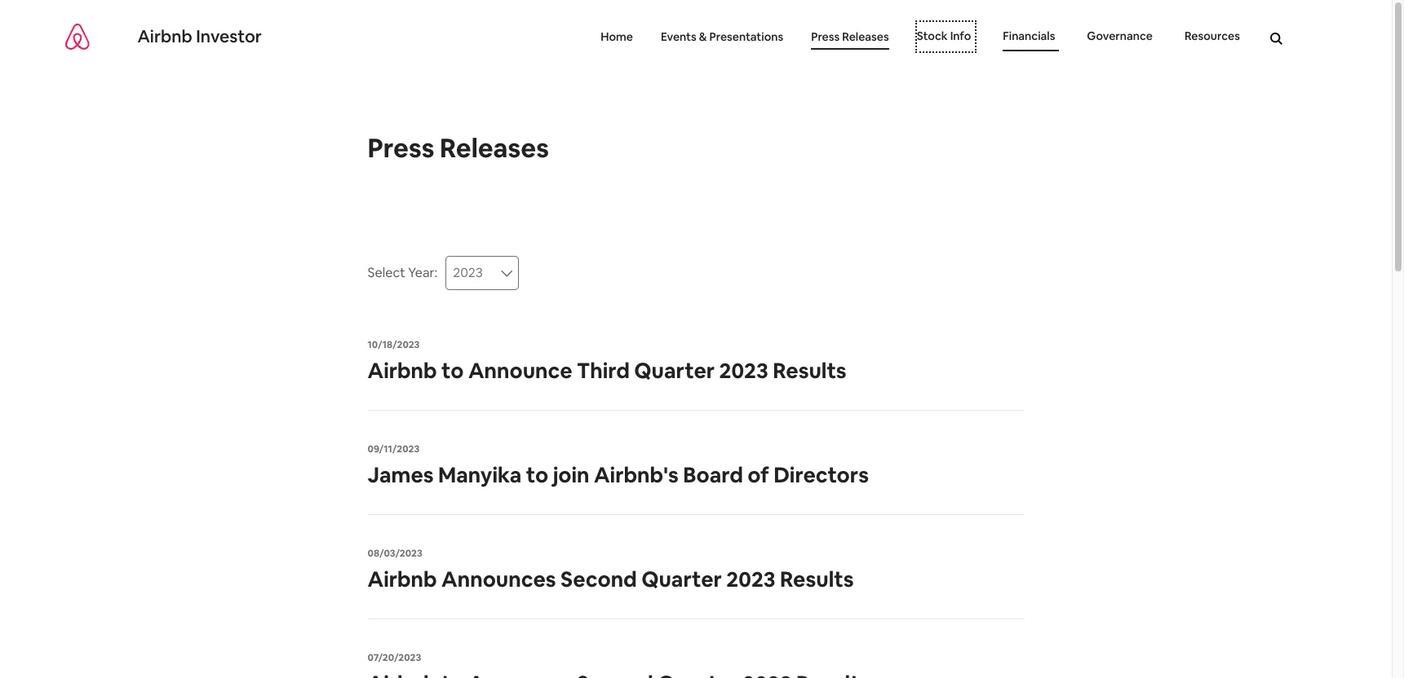 Task type: locate. For each thing, give the bounding box(es) containing it.
second
[[561, 566, 637, 594]]

1 vertical spatial press
[[368, 131, 434, 165]]

09/11/2023 james manyika to join airbnb's board of directors
[[368, 443, 869, 489]]

0 vertical spatial quarter
[[634, 357, 715, 385]]

2 vertical spatial airbnb
[[368, 566, 437, 594]]

airbnb inside 10/18/2023 airbnb to announce third quarter 2023 results
[[368, 357, 437, 385]]

0 vertical spatial to
[[442, 357, 464, 385]]

2023 inside 10/18/2023 airbnb to announce third quarter 2023 results
[[719, 357, 768, 385]]

1 horizontal spatial to
[[526, 461, 548, 489]]

year:
[[408, 264, 438, 281]]

1 vertical spatial results
[[780, 566, 854, 594]]

manyika
[[438, 461, 522, 489]]

menu
[[587, 22, 1258, 52]]

0 vertical spatial results
[[773, 357, 847, 385]]

1 vertical spatial airbnb
[[368, 357, 437, 385]]

1 horizontal spatial releases
[[842, 30, 889, 44]]

0 vertical spatial releases
[[842, 30, 889, 44]]

releases
[[842, 30, 889, 44], [440, 131, 549, 165]]

1 horizontal spatial press releases
[[811, 30, 889, 44]]

airbnb for airbnb to announce third quarter 2023 results
[[368, 357, 437, 385]]

presentations
[[709, 30, 783, 44]]

to left announce at left bottom
[[442, 357, 464, 385]]

announces
[[442, 566, 556, 594]]

to left join
[[526, 461, 548, 489]]

08/03/2023
[[368, 547, 422, 561]]

results
[[773, 357, 847, 385], [780, 566, 854, 594]]

airbnb down 10/18/2023
[[368, 357, 437, 385]]

0 horizontal spatial press releases
[[368, 131, 549, 165]]

to
[[442, 357, 464, 385], [526, 461, 548, 489]]

join
[[553, 461, 590, 489]]

third
[[577, 357, 630, 385]]

1 vertical spatial quarter
[[641, 566, 722, 594]]

events & presentations
[[661, 30, 783, 44]]

0 vertical spatial press releases
[[811, 30, 889, 44]]

select
[[368, 264, 405, 281]]

2023
[[719, 357, 768, 385], [726, 566, 776, 594]]

airbnb
[[137, 25, 192, 47], [368, 357, 437, 385], [368, 566, 437, 594]]

menu containing stock info
[[587, 22, 1258, 52]]

1 vertical spatial to
[[526, 461, 548, 489]]

airbnb announces second quarter 2023 results link
[[368, 565, 1024, 595]]

press releases
[[811, 30, 889, 44], [368, 131, 549, 165]]

airbnb inside 08/03/2023 airbnb announces second quarter 2023 results
[[368, 566, 437, 594]]

08/03/2023 airbnb announces second quarter 2023 results
[[368, 547, 854, 594]]

financials button
[[1003, 22, 1059, 52]]

info
[[950, 29, 971, 44]]

1 horizontal spatial press
[[811, 30, 840, 44]]

0 vertical spatial airbnb
[[137, 25, 192, 47]]

quarter
[[634, 357, 715, 385], [641, 566, 722, 594]]

0 horizontal spatial to
[[442, 357, 464, 385]]

james
[[368, 461, 434, 489]]

results inside 08/03/2023 airbnb announces second quarter 2023 results
[[780, 566, 854, 594]]

investor
[[196, 25, 262, 47]]

07/20/2023
[[368, 652, 421, 665]]

click to open search image
[[1270, 33, 1283, 47]]

airbnb down 08/03/2023
[[368, 566, 437, 594]]

airbnb left investor
[[137, 25, 192, 47]]

stock info
[[917, 29, 971, 44]]

home
[[601, 30, 633, 44]]

0 vertical spatial press
[[811, 30, 840, 44]]

1 vertical spatial releases
[[440, 131, 549, 165]]

10/18/2023 airbnb to announce third quarter 2023 results
[[368, 339, 847, 385]]

0 vertical spatial 2023
[[719, 357, 768, 385]]

press inside 'link'
[[811, 30, 840, 44]]

1 vertical spatial 2023
[[726, 566, 776, 594]]

press
[[811, 30, 840, 44], [368, 131, 434, 165]]



Task type: describe. For each thing, give the bounding box(es) containing it.
announce
[[468, 357, 572, 385]]

2023 inside 08/03/2023 airbnb announces second quarter 2023 results
[[726, 566, 776, 594]]

to inside 09/11/2023 james manyika to join airbnb's board of directors
[[526, 461, 548, 489]]

releases inside 'link'
[[842, 30, 889, 44]]

airbnb inside airbnb investor link
[[137, 25, 192, 47]]

home link
[[601, 24, 633, 50]]

09/11/2023
[[368, 443, 420, 456]]

airbnb investor link
[[65, 22, 262, 51]]

press releases link
[[811, 24, 889, 50]]

results inside 10/18/2023 airbnb to announce third quarter 2023 results
[[773, 357, 847, 385]]

stock
[[917, 29, 948, 44]]

press releases inside menu
[[811, 30, 889, 44]]

quarter inside 10/18/2023 airbnb to announce third quarter 2023 results
[[634, 357, 715, 385]]

events
[[661, 30, 697, 44]]

10/18/2023
[[368, 339, 420, 352]]

events & presentations link
[[661, 24, 783, 50]]

resources button
[[1185, 22, 1244, 52]]

&
[[699, 30, 707, 44]]

to inside 10/18/2023 airbnb to announce third quarter 2023 results
[[442, 357, 464, 385]]

governance
[[1087, 29, 1153, 44]]

financials
[[1003, 29, 1055, 44]]

airbnb's
[[594, 461, 679, 489]]

1 vertical spatial press releases
[[368, 131, 549, 165]]

stock info button
[[917, 22, 975, 52]]

airbnb to announce third quarter 2023 results link
[[368, 356, 1024, 386]]

resources
[[1185, 29, 1240, 44]]

directors
[[774, 461, 869, 489]]

select year:
[[368, 264, 438, 281]]

0 horizontal spatial press
[[368, 131, 434, 165]]

airbnb for airbnb announces second quarter 2023 results
[[368, 566, 437, 594]]

0 horizontal spatial releases
[[440, 131, 549, 165]]

of
[[748, 461, 769, 489]]

governance button
[[1087, 22, 1157, 52]]

board
[[683, 461, 743, 489]]

james manyika to join airbnb's board of directors link
[[368, 461, 1024, 490]]

airbnb investor
[[137, 25, 262, 47]]

quarter inside 08/03/2023 airbnb announces second quarter 2023 results
[[641, 566, 722, 594]]



Task type: vqa. For each thing, say whether or not it's contained in the screenshot.
"clicking"
no



